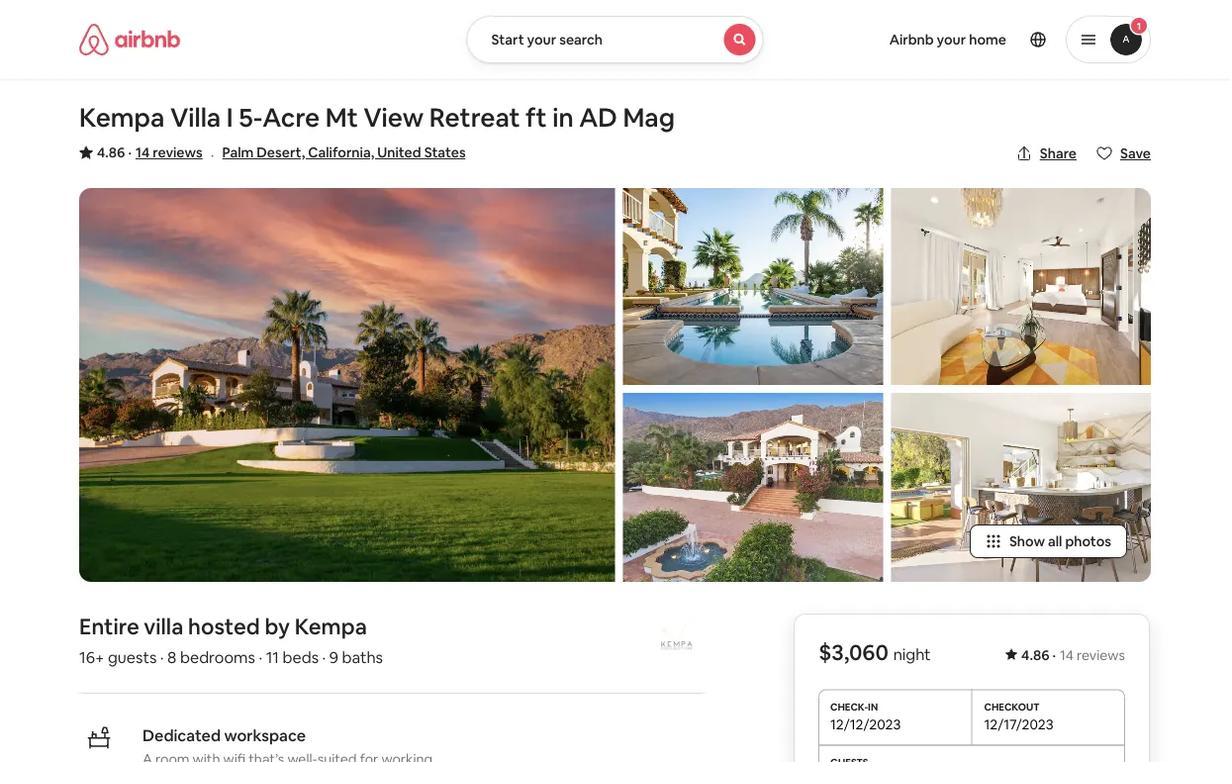 Task type: vqa. For each thing, say whether or not it's contained in the screenshot.
1 Dropdown Button
yes



Task type: describe. For each thing, give the bounding box(es) containing it.
baths
[[342, 647, 383, 667]]

home
[[969, 31, 1007, 49]]

workspace
[[224, 725, 306, 745]]

kempa villa i 5-acre mt view retreat ft in ad mag image 1 image
[[79, 188, 615, 582]]

california,
[[308, 144, 374, 161]]

0 horizontal spatial reviews
[[153, 144, 203, 161]]

kempa villa i 5-acre mt view retreat ft in ad mag image 4 image
[[891, 188, 1151, 385]]

0 vertical spatial 14
[[136, 144, 150, 161]]

guests
[[108, 647, 157, 667]]

· palm desert, california, united states
[[211, 144, 466, 164]]

share
[[1040, 145, 1077, 162]]

kempa
[[79, 101, 165, 134]]

kempa villa i 5-acre mt view retreat ft in ad mag
[[79, 101, 675, 134]]

14 reviews button
[[136, 143, 203, 162]]

kempa villa i 5-acre mt view retreat ft in ad mag image 2 image
[[623, 188, 883, 385]]

villa
[[170, 101, 221, 134]]

$3,060
[[819, 639, 889, 667]]

hosted
[[188, 612, 260, 641]]

entire villa hosted by kempa 16+ guests · 8 bedrooms · 11 beds · 9 baths
[[79, 612, 383, 667]]

villa
[[144, 612, 183, 641]]

· left the 11 in the bottom left of the page
[[259, 647, 263, 667]]

all
[[1048, 533, 1063, 550]]

1 horizontal spatial 4.86 · 14 reviews
[[1022, 646, 1126, 664]]

ad
[[579, 101, 618, 134]]

8
[[167, 647, 177, 667]]

1 vertical spatial 4.86
[[1022, 646, 1050, 664]]

mag
[[623, 101, 675, 134]]

1
[[1137, 19, 1142, 32]]

· down 'kempa'
[[128, 144, 132, 161]]

ft
[[526, 101, 547, 134]]

your for airbnb
[[937, 31, 967, 49]]

palm desert, california, united states button
[[222, 141, 466, 164]]

your for start
[[527, 31, 557, 49]]

bedrooms
[[180, 647, 255, 667]]

start
[[492, 31, 524, 49]]

profile element
[[788, 0, 1151, 79]]

desert,
[[257, 144, 305, 161]]

share button
[[1009, 137, 1085, 170]]

start your search button
[[467, 16, 764, 63]]

retreat
[[429, 101, 520, 134]]

9
[[329, 647, 339, 667]]

start your search
[[492, 31, 603, 49]]



Task type: locate. For each thing, give the bounding box(es) containing it.
save button
[[1089, 137, 1159, 170]]

0 vertical spatial 4.86
[[97, 144, 125, 161]]

· left 8
[[160, 647, 164, 667]]

by kempa
[[265, 612, 367, 641]]

4.86 up '12/17/2023'
[[1022, 646, 1050, 664]]

· left palm at the top of page
[[211, 144, 214, 164]]

photos
[[1066, 533, 1112, 550]]

beds
[[283, 647, 319, 667]]

your inside the profile element
[[937, 31, 967, 49]]

2 your from the left
[[937, 31, 967, 49]]

1 horizontal spatial 4.86
[[1022, 646, 1050, 664]]

night
[[893, 645, 931, 665]]

0 horizontal spatial 4.86 · 14 reviews
[[97, 144, 203, 161]]

save
[[1121, 145, 1151, 162]]

your right start
[[527, 31, 557, 49]]

· up '12/17/2023'
[[1053, 646, 1056, 664]]

learn more about the host, kempa. image
[[649, 614, 705, 669], [649, 614, 705, 669]]

show all photos
[[1010, 533, 1112, 550]]

1 horizontal spatial your
[[937, 31, 967, 49]]

airbnb your home
[[890, 31, 1007, 49]]

· inside · palm desert, california, united states
[[211, 144, 214, 164]]

dedicated
[[143, 725, 221, 745]]

0 horizontal spatial 4.86
[[97, 144, 125, 161]]

1 horizontal spatial 14
[[1060, 646, 1074, 664]]

kempa villa i 5-acre mt view retreat ft in ad mag image 5 image
[[891, 393, 1151, 582]]

4.86
[[97, 144, 125, 161], [1022, 646, 1050, 664]]

4.86 · 14 reviews
[[97, 144, 203, 161], [1022, 646, 1126, 664]]

·
[[128, 144, 132, 161], [211, 144, 214, 164], [1053, 646, 1056, 664], [160, 647, 164, 667], [259, 647, 263, 667], [322, 647, 326, 667]]

0 horizontal spatial 14
[[136, 144, 150, 161]]

1 button
[[1066, 16, 1151, 63]]

dedicated workspace
[[143, 725, 306, 745]]

4.86 down 'kempa'
[[97, 144, 125, 161]]

11
[[266, 647, 279, 667]]

mt
[[325, 101, 358, 134]]

acre
[[262, 101, 320, 134]]

united
[[377, 144, 421, 161]]

your inside button
[[527, 31, 557, 49]]

your left "home"
[[937, 31, 967, 49]]

12/12/2023
[[831, 715, 901, 733]]

4.86 · 14 reviews up '12/17/2023'
[[1022, 646, 1126, 664]]

entire
[[79, 612, 139, 641]]

kempa villa i 5-acre mt view retreat ft in ad mag image 3 image
[[623, 393, 883, 582]]

your
[[527, 31, 557, 49], [937, 31, 967, 49]]

states
[[424, 144, 466, 161]]

palm
[[222, 144, 254, 161]]

Start your search search field
[[467, 16, 764, 63]]

$3,060 night
[[819, 639, 931, 667]]

search
[[560, 31, 603, 49]]

12/17/2023
[[985, 715, 1054, 733]]

in
[[553, 101, 574, 134]]

i
[[227, 101, 233, 134]]

16+
[[79, 647, 104, 667]]

4.86 · 14 reviews down 'kempa'
[[97, 144, 203, 161]]

14
[[136, 144, 150, 161], [1060, 646, 1074, 664]]

show
[[1010, 533, 1045, 550]]

airbnb
[[890, 31, 934, 49]]

1 horizontal spatial reviews
[[1077, 646, 1126, 664]]

· left "9"
[[322, 647, 326, 667]]

5-
[[239, 101, 263, 134]]

airbnb your home link
[[878, 19, 1019, 60]]

1 vertical spatial reviews
[[1077, 646, 1126, 664]]

0 horizontal spatial your
[[527, 31, 557, 49]]

1 vertical spatial 14
[[1060, 646, 1074, 664]]

1 your from the left
[[527, 31, 557, 49]]

0 vertical spatial 4.86 · 14 reviews
[[97, 144, 203, 161]]

show all photos button
[[970, 525, 1128, 558]]

view
[[364, 101, 424, 134]]

reviews
[[153, 144, 203, 161], [1077, 646, 1126, 664]]

0 vertical spatial reviews
[[153, 144, 203, 161]]

1 vertical spatial 4.86 · 14 reviews
[[1022, 646, 1126, 664]]



